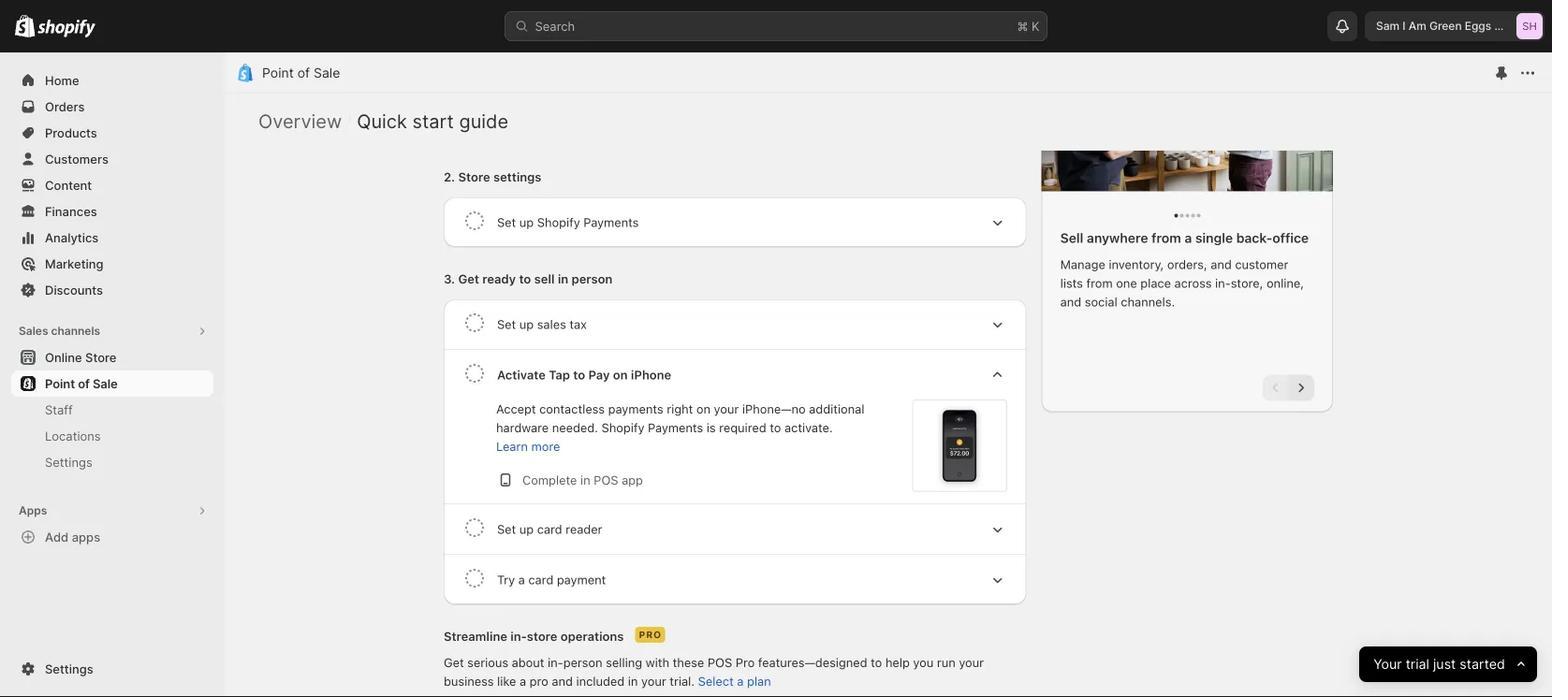 Task type: locate. For each thing, give the bounding box(es) containing it.
0 vertical spatial point of sale link
[[262, 65, 340, 81]]

ham
[[1518, 19, 1543, 33]]

of up the overview
[[298, 65, 310, 81]]

of
[[298, 65, 310, 81], [78, 376, 90, 391]]

0 vertical spatial point
[[262, 65, 294, 81]]

1 horizontal spatial of
[[298, 65, 310, 81]]

of down online store
[[78, 376, 90, 391]]

point of sale up the overview
[[262, 65, 340, 81]]

apps
[[72, 530, 100, 545]]

discounts
[[45, 283, 103, 297]]

0 horizontal spatial point
[[45, 376, 75, 391]]

settings
[[45, 455, 92, 470], [45, 662, 93, 677]]

1 vertical spatial point of sale link
[[11, 371, 214, 397]]

point of sale down online store
[[45, 376, 118, 391]]

0 horizontal spatial point of sale
[[45, 376, 118, 391]]

0 horizontal spatial point of sale link
[[11, 371, 214, 397]]

sam
[[1377, 19, 1400, 33]]

your trial just started
[[1374, 657, 1506, 673]]

point up staff
[[45, 376, 75, 391]]

point of sale link
[[262, 65, 340, 81], [11, 371, 214, 397]]

sam i am green eggs and ham image
[[1517, 13, 1543, 39]]

0 vertical spatial point of sale
[[262, 65, 340, 81]]

customers
[[45, 152, 109, 166]]

0 horizontal spatial sale
[[93, 376, 118, 391]]

shopify image
[[15, 15, 35, 37], [38, 19, 96, 38]]

1 horizontal spatial shopify image
[[38, 19, 96, 38]]

locations
[[45, 429, 101, 443]]

sales channels
[[19, 324, 100, 338]]

sale
[[314, 65, 340, 81], [93, 376, 118, 391]]

sale down store
[[93, 376, 118, 391]]

online
[[45, 350, 82, 365]]

sam i am green eggs and ham
[[1377, 19, 1543, 33]]

home link
[[11, 67, 214, 94]]

i
[[1403, 19, 1406, 33]]

started
[[1460, 657, 1506, 673]]

and
[[1495, 19, 1515, 33]]

1 horizontal spatial point of sale link
[[262, 65, 340, 81]]

store
[[85, 350, 117, 365]]

products link
[[11, 120, 214, 146]]

1 settings from the top
[[45, 455, 92, 470]]

settings link
[[11, 450, 214, 476], [11, 656, 214, 683]]

point of sale
[[262, 65, 340, 81], [45, 376, 118, 391]]

locations link
[[11, 423, 214, 450]]

marketing
[[45, 257, 103, 271]]

add apps
[[45, 530, 100, 545]]

online store button
[[0, 345, 225, 371]]

apps
[[19, 504, 47, 518]]

1 vertical spatial settings link
[[11, 656, 214, 683]]

guide
[[459, 110, 509, 133]]

0 horizontal spatial of
[[78, 376, 90, 391]]

0 vertical spatial of
[[298, 65, 310, 81]]

sales channels button
[[11, 318, 214, 345]]

1 vertical spatial settings
[[45, 662, 93, 677]]

sale up the overview
[[314, 65, 340, 81]]

point of sale link up the overview
[[262, 65, 340, 81]]

am
[[1409, 19, 1427, 33]]

1 vertical spatial point
[[45, 376, 75, 391]]

icon for point of sale image
[[236, 64, 255, 82]]

1 vertical spatial of
[[78, 376, 90, 391]]

0 vertical spatial sale
[[314, 65, 340, 81]]

0 vertical spatial settings link
[[11, 450, 214, 476]]

0 vertical spatial settings
[[45, 455, 92, 470]]

point right the icon for point of sale
[[262, 65, 294, 81]]

point of sale link down store
[[11, 371, 214, 397]]

2 settings link from the top
[[11, 656, 214, 683]]

channels
[[51, 324, 100, 338]]

content
[[45, 178, 92, 192]]

point
[[262, 65, 294, 81], [45, 376, 75, 391]]



Task type: describe. For each thing, give the bounding box(es) containing it.
just
[[1434, 657, 1456, 673]]

eggs
[[1465, 19, 1492, 33]]

overview
[[258, 110, 342, 133]]

1 vertical spatial sale
[[93, 376, 118, 391]]

add apps button
[[11, 524, 214, 551]]

customers link
[[11, 146, 214, 172]]

analytics link
[[11, 225, 214, 251]]

sales
[[19, 324, 48, 338]]

⌘
[[1017, 19, 1029, 33]]

quick start guide
[[357, 110, 509, 133]]

discounts link
[[11, 277, 214, 303]]

apps button
[[11, 498, 214, 524]]

1 vertical spatial point of sale
[[45, 376, 118, 391]]

products
[[45, 125, 97, 140]]

finances link
[[11, 199, 214, 225]]

0 horizontal spatial shopify image
[[15, 15, 35, 37]]

1 horizontal spatial point of sale
[[262, 65, 340, 81]]

k
[[1032, 19, 1040, 33]]

home
[[45, 73, 79, 88]]

green
[[1430, 19, 1462, 33]]

finances
[[45, 204, 97, 219]]

your
[[1374, 657, 1402, 673]]

staff link
[[11, 397, 214, 423]]

online store
[[45, 350, 117, 365]]

orders link
[[11, 94, 214, 120]]

add
[[45, 530, 69, 545]]

1 horizontal spatial sale
[[314, 65, 340, 81]]

1 horizontal spatial point
[[262, 65, 294, 81]]

online store link
[[11, 345, 214, 371]]

search
[[535, 19, 575, 33]]

2 settings from the top
[[45, 662, 93, 677]]

analytics
[[45, 230, 99, 245]]

overview button
[[258, 110, 342, 133]]

1 settings link from the top
[[11, 450, 214, 476]]

content link
[[11, 172, 214, 199]]

⌘ k
[[1017, 19, 1040, 33]]

start
[[412, 110, 454, 133]]

marketing link
[[11, 251, 214, 277]]

your trial just started button
[[1360, 647, 1538, 683]]

trial
[[1406, 657, 1430, 673]]

staff
[[45, 403, 73, 417]]

quick
[[357, 110, 407, 133]]

orders
[[45, 99, 85, 114]]



Task type: vqa. For each thing, say whether or not it's contained in the screenshot.
Test Store icon
no



